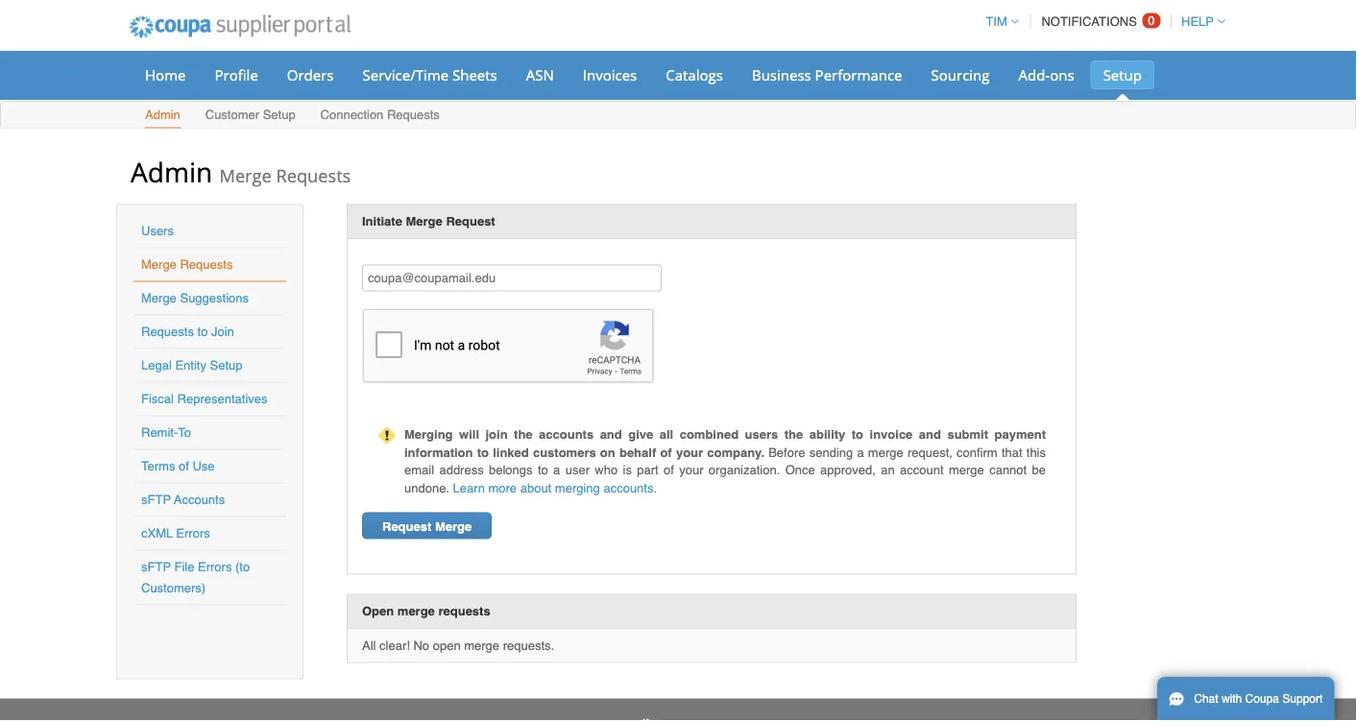Task type: locate. For each thing, give the bounding box(es) containing it.
representatives
[[177, 392, 268, 406]]

the
[[514, 427, 533, 442], [785, 427, 803, 442]]

merge right "initiate"
[[406, 214, 443, 229]]

request inside button
[[382, 519, 432, 534]]

asn
[[526, 65, 554, 85]]

address
[[439, 463, 484, 477]]

merge for request
[[435, 519, 472, 534]]

errors down the accounts
[[176, 526, 210, 541]]

organization.
[[709, 463, 780, 477]]

invoices link
[[570, 61, 650, 89]]

the up before
[[785, 427, 803, 442]]

1 horizontal spatial coupa supplier portal image
[[630, 718, 726, 721]]

all
[[660, 427, 674, 442]]

errors
[[176, 526, 210, 541], [198, 560, 232, 574]]

coupa@coupamail.edu text field
[[362, 265, 662, 292]]

sftp for sftp file errors (to customers)
[[141, 560, 171, 574]]

terms of use
[[141, 459, 215, 474]]

1 horizontal spatial a
[[857, 445, 864, 460]]

0 vertical spatial sftp
[[141, 493, 171, 507]]

requests up legal
[[141, 325, 194, 339]]

sheets
[[452, 65, 497, 85]]

a
[[857, 445, 864, 460], [553, 463, 560, 477]]

sftp file errors (to customers)
[[141, 560, 250, 596]]

sourcing link
[[919, 61, 1002, 89]]

clear!
[[380, 638, 410, 653]]

and up the on
[[600, 427, 622, 442]]

1 vertical spatial request
[[382, 519, 432, 534]]

use
[[193, 459, 215, 474]]

(to
[[235, 560, 250, 574]]

merge for initiate
[[406, 214, 443, 229]]

2 and from the left
[[919, 427, 941, 442]]

service/time sheets link
[[350, 61, 510, 89]]

legal
[[141, 358, 172, 373]]

merge down the customer setup 'link'
[[219, 163, 272, 187]]

sftp
[[141, 493, 171, 507], [141, 560, 171, 574]]

your
[[676, 445, 703, 460], [679, 463, 704, 477]]

1 horizontal spatial setup
[[263, 108, 296, 122]]

1 vertical spatial coupa supplier portal image
[[630, 718, 726, 721]]

of down 'all'
[[660, 445, 672, 460]]

terms of use link
[[141, 459, 215, 474]]

merge up an
[[868, 445, 904, 460]]

customer
[[205, 108, 259, 122]]

sftp up cxml
[[141, 493, 171, 507]]

to up about
[[538, 463, 548, 477]]

0 horizontal spatial setup
[[210, 358, 243, 373]]

requests to join
[[141, 325, 234, 339]]

0 vertical spatial request
[[446, 214, 495, 229]]

1 vertical spatial a
[[553, 463, 560, 477]]

1 vertical spatial sftp
[[141, 560, 171, 574]]

0 vertical spatial setup
[[1103, 65, 1142, 85]]

0 horizontal spatial and
[[600, 427, 622, 442]]

more
[[488, 481, 517, 495]]

linked
[[493, 445, 529, 460]]

help link
[[1173, 14, 1226, 29]]

business performance
[[752, 65, 903, 85]]

0 vertical spatial errors
[[176, 526, 210, 541]]

0 vertical spatial admin
[[145, 108, 180, 122]]

profile link
[[202, 61, 271, 89]]

merge suggestions
[[141, 291, 249, 305]]

terms
[[141, 459, 175, 474]]

1 horizontal spatial and
[[919, 427, 941, 442]]

of left use
[[179, 459, 189, 474]]

1 sftp from the top
[[141, 493, 171, 507]]

requests down connection
[[276, 163, 351, 187]]

the up linked
[[514, 427, 533, 442]]

merge
[[868, 445, 904, 460], [949, 463, 984, 477], [398, 604, 435, 619], [464, 638, 500, 653]]

coupa supplier portal image
[[116, 3, 364, 51], [630, 718, 726, 721]]

learn more about merging accounts.
[[453, 481, 657, 495]]

admin
[[145, 108, 180, 122], [131, 153, 212, 190]]

account
[[900, 463, 944, 477]]

submit
[[948, 427, 989, 442]]

sftp up customers)
[[141, 560, 171, 574]]

merge down confirm
[[949, 463, 984, 477]]

tim
[[986, 14, 1007, 29]]

merge for admin
[[219, 163, 272, 187]]

a up learn more about merging accounts. link
[[553, 463, 560, 477]]

remit-to
[[141, 426, 191, 440]]

request up 'coupa@coupamail.edu' text box
[[446, 214, 495, 229]]

learn
[[453, 481, 485, 495]]

combined
[[680, 427, 739, 442]]

1 horizontal spatial request
[[446, 214, 495, 229]]

sftp for sftp accounts
[[141, 493, 171, 507]]

admin for admin merge requests
[[131, 153, 212, 190]]

accounts.
[[604, 481, 657, 495]]

requests up suggestions
[[180, 257, 233, 272]]

connection requests link
[[319, 103, 441, 128]]

admin down admin link
[[131, 153, 212, 190]]

to down join
[[477, 445, 489, 460]]

merge
[[219, 163, 272, 187], [406, 214, 443, 229], [141, 257, 177, 272], [141, 291, 177, 305], [435, 519, 472, 534]]

customers
[[533, 445, 596, 460]]

belongs
[[489, 463, 533, 477]]

setup down join
[[210, 358, 243, 373]]

to right ability
[[852, 427, 864, 442]]

errors left (to
[[198, 560, 232, 574]]

requests inside admin merge requests
[[276, 163, 351, 187]]

merge down learn
[[435, 519, 472, 534]]

add-
[[1019, 65, 1050, 85]]

once
[[785, 463, 815, 477]]

1 vertical spatial admin
[[131, 153, 212, 190]]

errors inside 'sftp file errors (to customers)'
[[198, 560, 232, 574]]

all
[[362, 638, 376, 653]]

and up request,
[[919, 427, 941, 442]]

catalogs
[[666, 65, 723, 85]]

service/time
[[363, 65, 449, 85]]

admin link
[[144, 103, 181, 128]]

merge inside button
[[435, 519, 472, 534]]

setup right the customer
[[263, 108, 296, 122]]

2 vertical spatial setup
[[210, 358, 243, 373]]

information
[[404, 445, 473, 460]]

fiscal
[[141, 392, 174, 406]]

this
[[1027, 445, 1046, 460]]

0 horizontal spatial a
[[553, 463, 560, 477]]

setup down notifications 0 on the top right
[[1103, 65, 1142, 85]]

merge requests
[[141, 257, 233, 272]]

suggestions
[[180, 291, 249, 305]]

1 vertical spatial setup
[[263, 108, 296, 122]]

0 vertical spatial a
[[857, 445, 864, 460]]

0 vertical spatial your
[[676, 445, 703, 460]]

merging
[[404, 427, 453, 442]]

2 sftp from the top
[[141, 560, 171, 574]]

approved,
[[820, 463, 876, 477]]

of right part
[[664, 463, 674, 477]]

notifications 0
[[1042, 13, 1155, 29]]

request,
[[908, 445, 953, 460]]

1 vertical spatial errors
[[198, 560, 232, 574]]

add-ons link
[[1006, 61, 1087, 89]]

remit-to link
[[141, 426, 191, 440]]

0 horizontal spatial the
[[514, 427, 533, 442]]

setup inside 'link'
[[263, 108, 296, 122]]

0 vertical spatial coupa supplier portal image
[[116, 3, 364, 51]]

remit-
[[141, 426, 178, 440]]

1 the from the left
[[514, 427, 533, 442]]

admin down home link on the top of page
[[145, 108, 180, 122]]

1 vertical spatial your
[[679, 463, 704, 477]]

of
[[660, 445, 672, 460], [179, 459, 189, 474], [664, 463, 674, 477]]

1 horizontal spatial the
[[785, 427, 803, 442]]

merge inside admin merge requests
[[219, 163, 272, 187]]

join
[[211, 325, 234, 339]]

navigation
[[977, 3, 1226, 40]]

request down undone.
[[382, 519, 432, 534]]

sftp inside 'sftp file errors (to customers)'
[[141, 560, 171, 574]]

your inside before sending a merge request, confirm that this email address belongs to a user who is part of your organization. once approved, an account merge cannot be undone.
[[679, 463, 704, 477]]

2 the from the left
[[785, 427, 803, 442]]

a up approved,
[[857, 445, 864, 460]]

0 horizontal spatial request
[[382, 519, 432, 534]]



Task type: vqa. For each thing, say whether or not it's contained in the screenshot.
5th heading from the top of the page
no



Task type: describe. For each thing, give the bounding box(es) containing it.
about
[[520, 481, 552, 495]]

behalf
[[620, 445, 656, 460]]

will
[[459, 427, 479, 442]]

open
[[362, 604, 394, 619]]

sending
[[810, 445, 853, 460]]

connection requests
[[320, 108, 440, 122]]

on
[[600, 445, 616, 460]]

orders
[[287, 65, 334, 85]]

cannot
[[990, 463, 1027, 477]]

chat with coupa support
[[1194, 693, 1323, 706]]

learn more about merging accounts. link
[[453, 481, 657, 495]]

merge suggestions link
[[141, 291, 249, 305]]

be
[[1032, 463, 1046, 477]]

business performance link
[[740, 61, 915, 89]]

service/time sheets
[[363, 65, 497, 85]]

home link
[[133, 61, 198, 89]]

open merge requests
[[362, 604, 491, 619]]

user
[[566, 463, 590, 477]]

request merge
[[382, 519, 472, 534]]

cxml errors link
[[141, 526, 210, 541]]

merging will join the accounts and give all combined users the ability to invoice and submit payment information to linked customers on behalf of your company.
[[404, 427, 1046, 460]]

give
[[628, 427, 653, 442]]

requests.
[[503, 638, 554, 653]]

cxml errors
[[141, 526, 210, 541]]

merge up "no"
[[398, 604, 435, 619]]

tim link
[[977, 14, 1019, 29]]

request merge button
[[362, 513, 492, 540]]

no
[[414, 638, 429, 653]]

accounts
[[539, 427, 594, 442]]

to inside before sending a merge request, confirm that this email address belongs to a user who is part of your organization. once approved, an account merge cannot be undone.
[[538, 463, 548, 477]]

with
[[1222, 693, 1242, 706]]

initiate
[[362, 214, 402, 229]]

of inside before sending a merge request, confirm that this email address belongs to a user who is part of your organization. once approved, an account merge cannot be undone.
[[664, 463, 674, 477]]

0
[[1148, 13, 1155, 28]]

merge right open
[[464, 638, 500, 653]]

part
[[637, 463, 659, 477]]

sftp file errors (to customers) link
[[141, 560, 250, 596]]

home
[[145, 65, 186, 85]]

to left join
[[197, 325, 208, 339]]

join
[[486, 427, 508, 442]]

legal entity setup link
[[141, 358, 243, 373]]

profile
[[215, 65, 258, 85]]

legal entity setup
[[141, 358, 243, 373]]

requests
[[438, 604, 491, 619]]

help
[[1182, 14, 1214, 29]]

cxml
[[141, 526, 173, 541]]

to
[[178, 426, 191, 440]]

users
[[141, 224, 174, 238]]

2 horizontal spatial setup
[[1103, 65, 1142, 85]]

who
[[595, 463, 618, 477]]

merge down merge requests
[[141, 291, 177, 305]]

connection
[[320, 108, 384, 122]]

ability
[[810, 427, 846, 442]]

admin for admin
[[145, 108, 180, 122]]

company.
[[707, 445, 765, 460]]

an
[[881, 463, 895, 477]]

users link
[[141, 224, 174, 238]]

before
[[769, 445, 805, 460]]

sftp accounts
[[141, 493, 225, 507]]

users
[[745, 427, 778, 442]]

chat
[[1194, 693, 1219, 706]]

payment
[[995, 427, 1046, 442]]

sourcing
[[931, 65, 990, 85]]

asn link
[[514, 61, 567, 89]]

email
[[404, 463, 434, 477]]

business
[[752, 65, 811, 85]]

of inside merging will join the accounts and give all combined users the ability to invoice and submit payment information to linked customers on behalf of your company.
[[660, 445, 672, 460]]

merging
[[555, 481, 600, 495]]

orders link
[[275, 61, 346, 89]]

confirm
[[957, 445, 998, 460]]

0 horizontal spatial coupa supplier portal image
[[116, 3, 364, 51]]

before sending a merge request, confirm that this email address belongs to a user who is part of your organization. once approved, an account merge cannot be undone.
[[404, 445, 1046, 495]]

merge down 'users'
[[141, 257, 177, 272]]

open
[[433, 638, 461, 653]]

that
[[1002, 445, 1023, 460]]

your inside merging will join the accounts and give all combined users the ability to invoice and submit payment information to linked customers on behalf of your company.
[[676, 445, 703, 460]]

invoices
[[583, 65, 637, 85]]

sftp accounts link
[[141, 493, 225, 507]]

catalogs link
[[653, 61, 736, 89]]

undone.
[[404, 481, 450, 495]]

requests down service/time
[[387, 108, 440, 122]]

accounts
[[174, 493, 225, 507]]

is
[[623, 463, 632, 477]]

merge requests link
[[141, 257, 233, 272]]

chat with coupa support button
[[1158, 677, 1335, 721]]

navigation containing notifications 0
[[977, 3, 1226, 40]]

admin merge requests
[[131, 153, 351, 190]]

1 and from the left
[[600, 427, 622, 442]]



